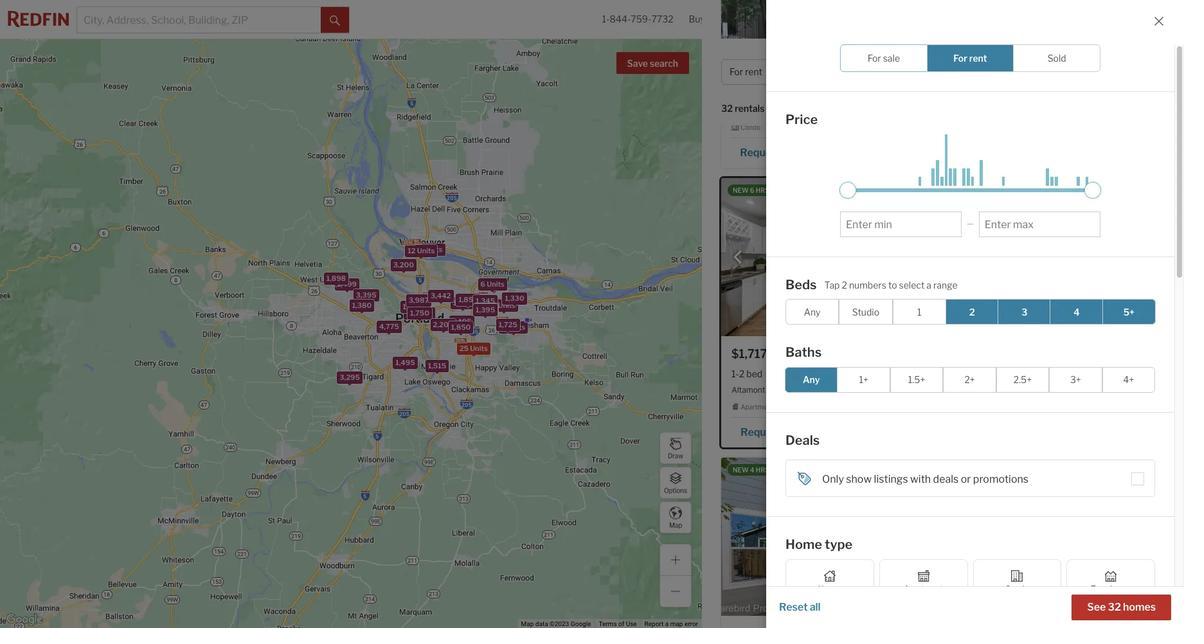 Task type: describe. For each thing, give the bounding box(es) containing it.
hrs for 4
[[756, 466, 770, 474]]

see 32 homes
[[1088, 601, 1156, 614]]

Sold checkbox
[[1014, 44, 1101, 72]]

1 horizontal spatial 1,695
[[477, 305, 496, 314]]

a down price
[[783, 147, 789, 159]]

2 vertical spatial 6
[[502, 323, 506, 332]]

1 for 758 sq ft
[[994, 369, 998, 380]]

see 32 homes button
[[1072, 595, 1172, 621]]

st
[[786, 105, 793, 115]]

0 horizontal spatial type
[[825, 537, 853, 553]]

beds / baths
[[945, 66, 998, 77]]

home type button
[[853, 59, 932, 85]]

2 for 1-2 bed
[[740, 369, 745, 380]]

3,395
[[356, 291, 377, 300]]

option group containing house
[[786, 559, 1156, 604]]

11
[[407, 309, 414, 318]]

portland apartments for rent
[[722, 52, 923, 69]]

beds for beds / baths
[[945, 66, 967, 77]]

1 bath for 712 sq ft
[[988, 89, 1013, 100]]

tour for 2nd request a tour button from the bottom of the page
[[791, 147, 812, 159]]

32 rentals
[[722, 103, 765, 114]]

beds / baths button
[[937, 59, 1023, 85]]

photo of 9701 se johnson creek blvd, happy valley, or 97086 image
[[722, 178, 937, 337]]

bath up 9701
[[785, 369, 804, 380]]

for inside button
[[730, 66, 744, 77]]

units up 1,345
[[487, 280, 505, 289]]

0 horizontal spatial 4
[[751, 466, 755, 474]]

report
[[645, 621, 664, 628]]

johnson
[[816, 385, 846, 395]]

750-1,650 sq ft
[[811, 369, 877, 380]]

ft right the 1+
[[870, 369, 877, 380]]

1-2 bath
[[770, 369, 804, 380]]

1,380
[[352, 301, 372, 310]]

2 left 2+
[[959, 369, 964, 380]]

a left range on the top right
[[927, 280, 932, 290]]

844-
[[610, 14, 631, 25]]

758
[[1026, 369, 1044, 380]]

see
[[1088, 601, 1106, 614]]

sq for 758
[[1046, 369, 1056, 380]]

1,750
[[410, 309, 430, 318]]

For rent checkbox
[[927, 44, 1015, 72]]

units right 12
[[417, 246, 435, 255]]

25 units
[[460, 344, 488, 353]]

maximum price slider
[[1085, 182, 1102, 198]]

759-
[[631, 14, 652, 25]]

Enter max text field
[[985, 218, 1095, 231]]

bath for 700
[[767, 89, 786, 100]]

a down summit
[[784, 426, 790, 439]]

request a tour for 1st request a tour button from the bottom
[[741, 426, 812, 439]]

25
[[460, 344, 469, 353]]

favorite button image
[[909, 67, 926, 84]]

any for studio
[[804, 306, 821, 317]]

sold
[[1048, 53, 1067, 64]]

$1,495 for $1,495
[[732, 68, 771, 81]]

listings
[[874, 473, 909, 486]]

1 down beds / baths
[[959, 89, 963, 100]]

numbers
[[850, 280, 887, 290]]

deals
[[786, 433, 820, 448]]

a left map
[[666, 621, 669, 628]]

se
[[804, 385, 814, 395]]

creek
[[847, 385, 869, 395]]

submit search image
[[330, 15, 340, 26]]

home inside button
[[861, 66, 886, 77]]

advertisement region
[[960, 518, 1153, 628]]

all filters • 3 button
[[1028, 59, 1112, 85]]

1- for 1-2 bed
[[732, 369, 740, 380]]

reset all button
[[780, 595, 821, 621]]

/
[[969, 66, 972, 77]]

tour for 1st request a tour button from the bottom
[[792, 426, 812, 439]]

feet
[[836, 103, 854, 114]]

$1,495 /mo
[[959, 68, 1020, 81]]

of
[[619, 621, 625, 628]]

1,515
[[428, 361, 446, 370]]

1+
[[860, 374, 869, 385]]

0 vertical spatial 1,850
[[459, 295, 478, 304]]

promotions
[[974, 473, 1029, 486]]

request for 2nd request a tour button from the bottom of the page
[[741, 147, 781, 159]]

map button
[[660, 502, 692, 534]]

1.5+
[[909, 374, 926, 385]]

altamont summit
[[732, 385, 796, 395]]

181st
[[992, 385, 1011, 395]]

1,725
[[499, 321, 518, 330]]

1 bed
[[959, 89, 981, 100]]

$1,717+
[[732, 347, 774, 361]]

3,987
[[409, 296, 429, 305]]

1- for 1-844-759-7732
[[602, 14, 610, 25]]

1,330
[[505, 294, 525, 303]]

712 sq ft
[[1021, 89, 1056, 100]]

1 horizontal spatial to
[[889, 280, 898, 290]]

sale
[[884, 53, 901, 64]]

sw
[[752, 105, 765, 115]]

| 9701 se johnson creek blvd, happy valley, or 97086
[[780, 385, 977, 395]]

for rent inside button
[[730, 66, 763, 77]]

3 checkbox
[[998, 299, 1052, 325]]

units right 25
[[470, 344, 488, 353]]

price image
[[826, 69, 839, 76]]

map
[[671, 621, 683, 628]]

700 sq ft
[[793, 89, 832, 100]]

712
[[1021, 89, 1036, 100]]

for for for sale option
[[868, 53, 882, 64]]

(low
[[856, 103, 873, 114]]

For sale checkbox
[[841, 44, 928, 72]]

beds for beds
[[786, 277, 817, 292]]

3 inside "button"
[[1098, 66, 1103, 77]]

0 horizontal spatial home
[[786, 537, 823, 553]]

0 vertical spatial 1,495
[[403, 302, 423, 311]]

1 horizontal spatial or
[[939, 385, 950, 395]]

square feet (low to high) button
[[802, 103, 918, 115]]

1.5+ radio
[[891, 367, 944, 393]]

1- for 1-2 bath
[[770, 369, 778, 380]]

rent inside button
[[746, 66, 763, 77]]

condo inside option
[[1006, 584, 1030, 593]]

google
[[571, 621, 591, 628]]

terms of use
[[599, 621, 637, 628]]

apartment inside checkbox
[[904, 584, 944, 593]]

0 horizontal spatial portland,
[[813, 105, 845, 115]]

4 checkbox
[[1051, 299, 1104, 325]]

—
[[968, 219, 974, 228]]

#49,
[[795, 105, 811, 115]]

for rent button
[[722, 59, 788, 85]]

blvd,
[[871, 385, 888, 395]]

terms of use link
[[599, 621, 637, 628]]

2.5+
[[1014, 374, 1032, 385]]

1,898
[[327, 274, 346, 283]]

ft for 700 sq ft
[[825, 89, 832, 100]]

map region
[[0, 0, 742, 628]]

758 sq ft
[[1026, 369, 1064, 380]]

units up 1,725
[[498, 301, 516, 310]]

any for 1+
[[803, 374, 820, 385]]

summit
[[767, 385, 796, 395]]

1 for 712 sq ft
[[988, 89, 992, 100]]

1,499
[[337, 280, 357, 289]]

$1,717+ /mo
[[732, 347, 798, 361]]

2+
[[965, 374, 975, 385]]

studio
[[853, 306, 880, 317]]

rent
[[890, 52, 923, 69]]

bath for 712
[[994, 89, 1013, 100]]

filters
[[1065, 66, 1091, 77]]

3,295
[[340, 373, 360, 382]]

photo of 8516 ne hassalo st, portland, or 97220 image
[[722, 458, 937, 616]]

/mo for $1,717+ /mo
[[777, 347, 798, 361]]

1,395
[[476, 306, 495, 315]]

previous button image
[[732, 251, 745, 264]]

:
[[800, 103, 802, 114]]

photo of 1300 ne 181st ave, portland, or 97230 image
[[949, 178, 1164, 337]]

main
[[766, 105, 784, 115]]

0 vertical spatial apartment
[[741, 403, 774, 411]]

reset
[[780, 601, 808, 614]]

1 bath for 700 sq ft
[[761, 89, 786, 100]]

price
[[786, 112, 818, 127]]

google image
[[3, 612, 46, 628]]

1,650
[[832, 369, 856, 380]]

Condo checkbox
[[973, 559, 1062, 604]]

1,550
[[352, 301, 371, 310]]

1300 ne 181st ave, portland, or 97230
[[959, 385, 1102, 395]]



Task type: locate. For each thing, give the bounding box(es) containing it.
0 horizontal spatial bed
[[747, 369, 763, 380]]

20
[[414, 245, 424, 254]]

0 vertical spatial portland,
[[813, 105, 845, 115]]

1 horizontal spatial for rent
[[954, 53, 988, 64]]

all
[[1052, 66, 1063, 77]]

0 vertical spatial new
[[733, 187, 749, 194]]

1 down $1,495 /mo
[[988, 89, 992, 100]]

1 vertical spatial map
[[521, 621, 534, 628]]

3 for 3 units
[[492, 301, 497, 310]]

1 horizontal spatial map
[[670, 521, 683, 529]]

favorite button checkbox
[[909, 67, 926, 84]]

0 vertical spatial condo
[[741, 123, 761, 131]]

2 up |
[[778, 369, 783, 380]]

request a tour up the new 4 hrs ago
[[741, 426, 812, 439]]

any inside any radio
[[803, 374, 820, 385]]

1 vertical spatial 1,495
[[452, 317, 472, 326]]

6 units
[[481, 280, 505, 289], [502, 323, 526, 332]]

1,400
[[485, 280, 505, 289]]

ft down all
[[1049, 89, 1056, 100]]

0 horizontal spatial to
[[875, 103, 884, 114]]

0 vertical spatial 32
[[722, 103, 733, 114]]

bath up "181st"
[[1000, 369, 1019, 380]]

6 units down '3 units'
[[502, 323, 526, 332]]

32 right see
[[1109, 601, 1122, 614]]

rent up beds / baths
[[970, 53, 988, 64]]

tour down price
[[791, 147, 812, 159]]

1 vertical spatial home type
[[786, 537, 853, 553]]

valley,
[[915, 385, 937, 395]]

1 vertical spatial /mo
[[777, 347, 798, 361]]

map for map
[[670, 521, 683, 529]]

1 vertical spatial to
[[889, 280, 898, 290]]

or right valley,
[[939, 385, 950, 395]]

1 vertical spatial baths
[[786, 345, 822, 360]]

0 horizontal spatial 1,695
[[453, 298, 473, 307]]

home type down for sale
[[861, 66, 907, 77]]

ft up square
[[825, 89, 832, 100]]

type down sale
[[888, 66, 907, 77]]

1 horizontal spatial type
[[888, 66, 907, 77]]

1 vertical spatial type
[[825, 537, 853, 553]]

sq up square
[[813, 89, 823, 100]]

0 vertical spatial type
[[888, 66, 907, 77]]

/mo right beds / baths
[[998, 68, 1020, 81]]

units right 11
[[415, 309, 433, 318]]

1- left 759- at right
[[602, 14, 610, 25]]

only
[[823, 473, 844, 486]]

sq up creek
[[858, 369, 868, 380]]

0 vertical spatial baths
[[974, 66, 998, 77]]

3 inside map region
[[492, 301, 497, 310]]

97205
[[860, 105, 885, 115]]

1-844-759-7732
[[602, 14, 674, 25]]

any right 9701
[[803, 374, 820, 385]]

2 vertical spatial 1,495
[[396, 358, 415, 367]]

1 bath
[[761, 89, 786, 100], [988, 89, 1013, 100], [994, 369, 1019, 380]]

0 vertical spatial request a tour button
[[732, 142, 825, 162]]

0 vertical spatial hrs
[[756, 187, 770, 194]]

units
[[425, 245, 443, 254], [417, 246, 435, 255], [487, 280, 505, 289], [498, 301, 516, 310], [415, 309, 433, 318], [508, 323, 526, 332], [470, 344, 488, 353]]

2 beds
[[959, 369, 987, 380]]

map left data
[[521, 621, 534, 628]]

sort
[[781, 103, 800, 114]]

1-2 bed
[[732, 369, 763, 380]]

ago for new 4 hrs ago
[[771, 466, 786, 474]]

2 right 'tap'
[[842, 280, 848, 290]]

1 vertical spatial request a tour button
[[732, 422, 826, 441]]

sq right 758
[[1046, 369, 1056, 380]]

next button image
[[913, 251, 926, 264]]

1- up summit
[[770, 369, 778, 380]]

request a tour
[[741, 147, 812, 159], [741, 426, 812, 439]]

0 horizontal spatial beds
[[786, 277, 817, 292]]

1 horizontal spatial 6
[[502, 323, 506, 332]]

homes
[[1124, 601, 1156, 614]]

/mo
[[998, 68, 1020, 81], [777, 347, 798, 361]]

0 vertical spatial tour
[[791, 147, 812, 159]]

/mo up 1-2 bath
[[777, 347, 798, 361]]

new
[[733, 187, 749, 194], [733, 466, 749, 474]]

0 vertical spatial for rent
[[954, 53, 988, 64]]

0 horizontal spatial 3
[[492, 301, 497, 310]]

1 up "181st"
[[994, 369, 998, 380]]

0 horizontal spatial home type
[[786, 537, 853, 553]]

or
[[961, 473, 972, 486]]

1 vertical spatial apartment
[[904, 584, 944, 593]]

4+ radio
[[1103, 367, 1156, 393]]

home type inside button
[[861, 66, 907, 77]]

map
[[670, 521, 683, 529], [521, 621, 534, 628]]

1 vertical spatial ago
[[771, 466, 786, 474]]

3 down 1,400
[[492, 301, 497, 310]]

0 horizontal spatial 32
[[722, 103, 733, 114]]

ago for new 6 hrs ago
[[771, 187, 786, 194]]

3+ radio
[[1050, 367, 1103, 393]]

bed down beds / baths
[[965, 89, 981, 100]]

0 horizontal spatial baths
[[786, 345, 822, 360]]

1 horizontal spatial 1-
[[732, 369, 740, 380]]

condo
[[741, 123, 761, 131], [1006, 584, 1030, 593]]

0 vertical spatial home type
[[861, 66, 907, 77]]

12
[[408, 246, 416, 255]]

3
[[1098, 66, 1103, 77], [492, 301, 497, 310], [1022, 306, 1028, 317]]

bath up 'main'
[[767, 89, 786, 100]]

2+ radio
[[944, 367, 997, 393]]

option group containing for sale
[[841, 44, 1101, 72]]

700
[[793, 89, 811, 100]]

32 left 'rentals'
[[722, 103, 733, 114]]

sq
[[813, 89, 823, 100], [1037, 89, 1047, 100], [858, 369, 868, 380], [1046, 369, 1056, 380]]

6 units up 1,345
[[481, 280, 505, 289]]

to left select
[[889, 280, 898, 290]]

1 bath up 'main'
[[761, 89, 786, 100]]

20 units
[[414, 245, 443, 254]]

0 horizontal spatial 1-
[[602, 14, 610, 25]]

3 for 3
[[1022, 306, 1028, 317]]

5+ checkbox
[[1103, 299, 1156, 325]]

map data ©2023 google
[[521, 621, 591, 628]]

request a tour button down price
[[732, 142, 825, 162]]

1 vertical spatial new
[[733, 466, 749, 474]]

1300
[[959, 385, 978, 395]]

1 vertical spatial 6 units
[[502, 323, 526, 332]]

1 checkbox
[[893, 299, 947, 325]]

ago
[[771, 187, 786, 194], [771, 466, 786, 474]]

option group
[[841, 44, 1101, 72], [786, 299, 1156, 325], [785, 367, 1156, 393], [786, 559, 1156, 604]]

1,695 down 1,400
[[477, 305, 496, 314]]

0 vertical spatial ago
[[771, 187, 786, 194]]

reset all
[[780, 601, 821, 614]]

baths
[[974, 66, 998, 77], [786, 345, 822, 360]]

1 horizontal spatial condo
[[1006, 584, 1030, 593]]

bath left 712
[[994, 89, 1013, 100]]

2 new from the top
[[733, 466, 749, 474]]

32 inside button
[[1109, 601, 1122, 614]]

hrs
[[756, 187, 770, 194], [756, 466, 770, 474]]

Townhome checkbox
[[1067, 559, 1156, 604]]

tour
[[791, 147, 812, 159], [792, 426, 812, 439]]

save search button
[[617, 52, 690, 74]]

for rent up beds / baths
[[954, 53, 988, 64]]

tour down se
[[792, 426, 812, 439]]

1 vertical spatial request a tour
[[741, 426, 812, 439]]

Any checkbox
[[786, 299, 840, 325]]

1 vertical spatial any
[[803, 374, 820, 385]]

bed up altamont at the right bottom
[[747, 369, 763, 380]]

beds
[[945, 66, 967, 77], [786, 277, 817, 292]]

1 tour from the top
[[791, 147, 812, 159]]

2 request a tour button from the top
[[732, 422, 826, 441]]

1 horizontal spatial rent
[[970, 53, 988, 64]]

rent inside option
[[970, 53, 988, 64]]

1 vertical spatial tour
[[792, 426, 812, 439]]

1
[[761, 89, 765, 100], [959, 89, 963, 100], [988, 89, 992, 100], [918, 306, 922, 317], [994, 369, 998, 380]]

beds
[[966, 369, 987, 380]]

request a tour up the new 6 hrs ago
[[741, 147, 812, 159]]

save
[[627, 58, 648, 69]]

1 bath down $1,495 /mo
[[988, 89, 1013, 100]]

0 vertical spatial home
[[861, 66, 886, 77]]

1 vertical spatial request
[[741, 426, 782, 439]]

0 vertical spatial map
[[670, 521, 683, 529]]

1 horizontal spatial home
[[861, 66, 886, 77]]

1 horizontal spatial 4
[[1074, 306, 1080, 317]]

to right (low
[[875, 103, 884, 114]]

1 horizontal spatial apartment
[[904, 584, 944, 593]]

1 vertical spatial beds
[[786, 277, 817, 292]]

ft left the 3+
[[1058, 369, 1064, 380]]

map for map data ©2023 google
[[521, 621, 534, 628]]

2 checkbox
[[946, 299, 1000, 325]]

3 right •
[[1098, 66, 1103, 77]]

0 vertical spatial to
[[875, 103, 884, 114]]

beds inside button
[[945, 66, 967, 77]]

1,695
[[453, 298, 473, 307], [477, 305, 496, 314]]

for left sale
[[868, 53, 882, 64]]

baths inside button
[[974, 66, 998, 77]]

0 vertical spatial request a tour
[[741, 147, 812, 159]]

0 horizontal spatial apartment
[[741, 403, 774, 411]]

0 vertical spatial 6 units
[[481, 280, 505, 289]]

0 vertical spatial rent
[[970, 53, 988, 64]]

ft for 758 sq ft
[[1058, 369, 1064, 380]]

2 horizontal spatial 6
[[751, 187, 755, 194]]

map down options
[[670, 521, 683, 529]]

1 horizontal spatial portland,
[[1030, 385, 1062, 395]]

apartments
[[783, 52, 864, 69]]

1 vertical spatial home
[[786, 537, 823, 553]]

1 horizontal spatial baths
[[974, 66, 998, 77]]

for rent up 32 rentals
[[730, 66, 763, 77]]

1,695 left 1,345
[[453, 298, 473, 307]]

units right the 20
[[425, 245, 443, 254]]

1 horizontal spatial beds
[[945, 66, 967, 77]]

1 for 700 sq ft
[[761, 89, 765, 100]]

2 horizontal spatial 1-
[[770, 369, 778, 380]]

3 left 4 checkbox
[[1022, 306, 1028, 317]]

1 bath for 758 sq ft
[[994, 369, 1019, 380]]

0 horizontal spatial or
[[847, 105, 858, 115]]

home type
[[861, 66, 907, 77], [786, 537, 853, 553]]

type inside button
[[888, 66, 907, 77]]

1 down select
[[918, 306, 922, 317]]

new for new 6 hrs ago
[[733, 187, 749, 194]]

baths right / at right
[[974, 66, 998, 77]]

1 request a tour button from the top
[[732, 142, 825, 162]]

type up house option in the right of the page
[[825, 537, 853, 553]]

2021 sw main st #49, portland, or 97205
[[732, 105, 885, 115]]

photo of 47 eagle crest dr #5, lake oswego, or 97035 image
[[949, 0, 1164, 57]]

0 horizontal spatial map
[[521, 621, 534, 628]]

request up the new 4 hrs ago
[[741, 426, 782, 439]]

units down '3 units'
[[508, 323, 526, 332]]

4,775
[[379, 323, 399, 332]]

deals
[[934, 473, 959, 486]]

baths up 1-2 bath
[[786, 345, 822, 360]]

3,200
[[394, 261, 414, 270]]

draw button
[[660, 432, 692, 464]]

portland, down 758 sq ft
[[1030, 385, 1062, 395]]

for up beds / baths
[[954, 53, 968, 64]]

a
[[783, 147, 789, 159], [927, 280, 932, 290], [784, 426, 790, 439], [666, 621, 669, 628]]

home type up house option in the right of the page
[[786, 537, 853, 553]]

2 inside option
[[970, 306, 976, 317]]

4 inside checkbox
[[1074, 306, 1080, 317]]

1 vertical spatial portland,
[[1030, 385, 1062, 395]]

1 vertical spatial condo
[[1006, 584, 1030, 593]]

1+ radio
[[838, 367, 891, 393]]

1 horizontal spatial /mo
[[998, 68, 1020, 81]]

townhome
[[1092, 584, 1132, 593]]

home down for sale
[[861, 66, 886, 77]]

0 horizontal spatial condo
[[741, 123, 761, 131]]

options
[[664, 487, 688, 494]]

0 horizontal spatial rent
[[746, 66, 763, 77]]

request for 1st request a tour button from the bottom
[[741, 426, 782, 439]]

1 vertical spatial hrs
[[756, 466, 770, 474]]

1 up sw
[[761, 89, 765, 100]]

0 horizontal spatial /mo
[[777, 347, 798, 361]]

for sale
[[868, 53, 901, 64]]

all
[[810, 601, 821, 614]]

home up house option in the right of the page
[[786, 537, 823, 553]]

1 vertical spatial 32
[[1109, 601, 1122, 614]]

1,850 up 25
[[451, 323, 471, 332]]

beds left / at right
[[945, 66, 967, 77]]

2
[[842, 280, 848, 290], [970, 306, 976, 317], [740, 369, 745, 380], [778, 369, 783, 380], [959, 369, 964, 380]]

high)
[[886, 103, 907, 114]]

any inside any option
[[804, 306, 821, 317]]

2.5+ radio
[[997, 367, 1050, 393]]

2 for 1-2 bath
[[778, 369, 783, 380]]

|
[[780, 385, 782, 395]]

1,345
[[476, 296, 495, 305]]

4+
[[1124, 374, 1135, 385]]

2 hrs from the top
[[756, 466, 770, 474]]

0 vertical spatial bed
[[965, 89, 981, 100]]

for for for rent option
[[954, 53, 968, 64]]

all filters • 3
[[1052, 66, 1103, 77]]

House checkbox
[[786, 559, 875, 604]]

error
[[685, 621, 699, 628]]

Any radio
[[785, 367, 838, 393]]

map inside button
[[670, 521, 683, 529]]

©2023
[[550, 621, 569, 628]]

1 vertical spatial for rent
[[730, 66, 763, 77]]

1 horizontal spatial home type
[[861, 66, 907, 77]]

beds up any option
[[786, 277, 817, 292]]

1 horizontal spatial 3
[[1022, 306, 1028, 317]]

sq right 712
[[1037, 89, 1047, 100]]

Studio checkbox
[[840, 299, 893, 325]]

3+
[[1071, 374, 1082, 385]]

for up 32 rentals
[[730, 66, 744, 77]]

1- up altamont at the right bottom
[[732, 369, 740, 380]]

2 horizontal spatial for
[[954, 53, 968, 64]]

ft for 712 sq ft
[[1049, 89, 1056, 100]]

1 vertical spatial rent
[[746, 66, 763, 77]]

2 for tap 2 numbers to select a range
[[842, 280, 848, 290]]

rent up 'rentals'
[[746, 66, 763, 77]]

report a map error link
[[645, 621, 699, 628]]

for rent inside option
[[954, 53, 988, 64]]

Enter min text field
[[846, 218, 957, 231]]

2021
[[732, 105, 750, 115]]

2 horizontal spatial 3
[[1098, 66, 1103, 77]]

or left 97205
[[847, 105, 858, 115]]

0 vertical spatial 6
[[751, 187, 755, 194]]

new for new 4 hrs ago
[[733, 466, 749, 474]]

terms
[[599, 621, 617, 628]]

3 inside option
[[1022, 306, 1028, 317]]

home
[[861, 66, 886, 77], [786, 537, 823, 553]]

save search
[[627, 58, 679, 69]]

use
[[626, 621, 637, 628]]

1 vertical spatial 1,850
[[451, 323, 471, 332]]

1,850
[[459, 295, 478, 304], [451, 323, 471, 332]]

97230
[[1077, 385, 1102, 395]]

any left studio
[[804, 306, 821, 317]]

minimum price slider
[[840, 182, 857, 198]]

portland,
[[813, 105, 845, 115], [1030, 385, 1062, 395]]

1 vertical spatial 4
[[751, 466, 755, 474]]

0 vertical spatial beds
[[945, 66, 967, 77]]

1 bath up "181st"
[[994, 369, 1019, 380]]

1 horizontal spatial for
[[868, 53, 882, 64]]

97086
[[952, 385, 977, 395]]

0 horizontal spatial 6
[[481, 280, 486, 289]]

/mo for $1,495 /mo
[[998, 68, 1020, 81]]

0 vertical spatial /mo
[[998, 68, 1020, 81]]

portland, down 700 sq ft
[[813, 105, 845, 115]]

1,850 up "1,395"
[[459, 295, 478, 304]]

or left 97230
[[1064, 385, 1075, 395]]

0 horizontal spatial for
[[730, 66, 744, 77]]

bath for 758
[[1000, 369, 1019, 380]]

1 hrs from the top
[[756, 187, 770, 194]]

with
[[911, 473, 931, 486]]

photo of 2021 sw main st #49, portland, or 97205 image
[[722, 0, 937, 57]]

1 $1,495 from the left
[[732, 68, 771, 81]]

1 horizontal spatial bed
[[965, 89, 981, 100]]

2 tour from the top
[[792, 426, 812, 439]]

Apartment checkbox
[[880, 559, 968, 604]]

request up the new 6 hrs ago
[[741, 147, 781, 159]]

request a tour button down |
[[732, 422, 826, 441]]

7732
[[652, 14, 674, 25]]

request a tour for 2nd request a tour button from the bottom of the page
[[741, 147, 812, 159]]

1 vertical spatial 6
[[481, 280, 486, 289]]

sq for 700
[[813, 89, 823, 100]]

hrs for 6
[[756, 187, 770, 194]]

1 new from the top
[[733, 187, 749, 194]]

0 vertical spatial any
[[804, 306, 821, 317]]

$1,495 for $1,495 /mo
[[959, 68, 998, 81]]

2 up altamont at the right bottom
[[740, 369, 745, 380]]

sq for 712
[[1037, 89, 1047, 100]]

1 inside 1 checkbox
[[918, 306, 922, 317]]

2 left 3 option
[[970, 306, 976, 317]]

rent
[[970, 53, 988, 64], [746, 66, 763, 77]]

2 horizontal spatial or
[[1064, 385, 1075, 395]]

report a map error
[[645, 621, 699, 628]]

2 $1,495 from the left
[[959, 68, 998, 81]]



Task type: vqa. For each thing, say whether or not it's contained in the screenshot.
Real
no



